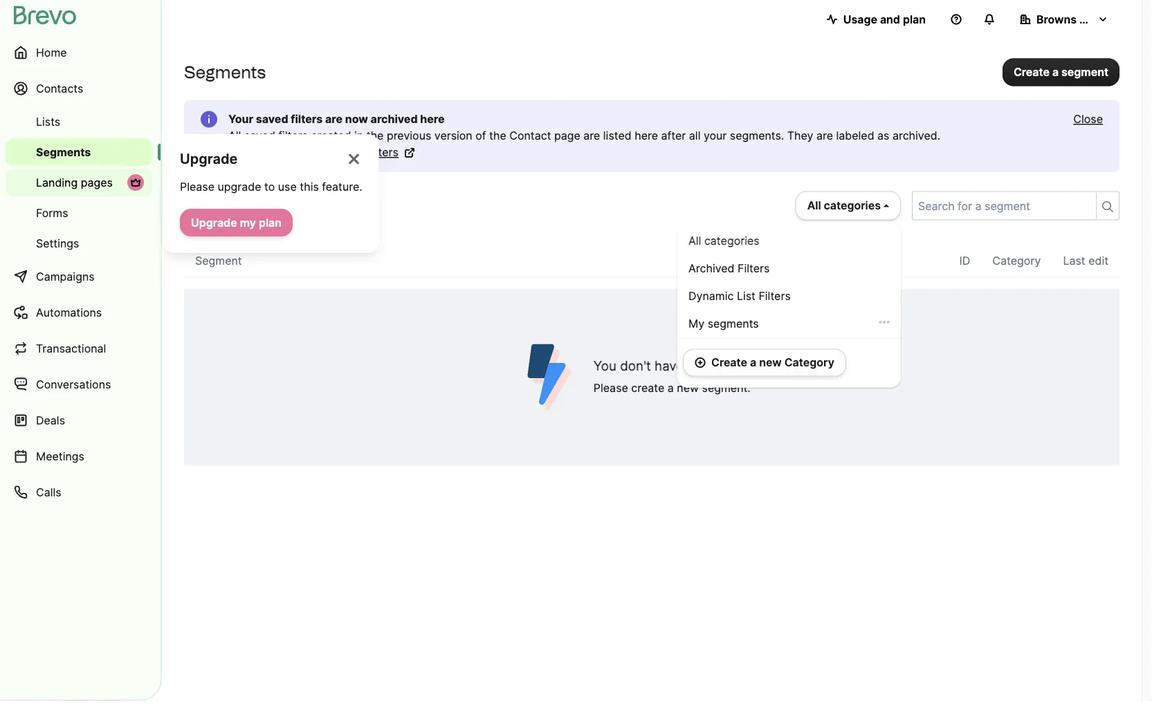 Task type: describe. For each thing, give the bounding box(es) containing it.
calls
[[36, 486, 61, 499]]

segment
[[195, 254, 242, 268]]

feature.
[[322, 180, 362, 193]]

0 vertical spatial filters
[[738, 262, 770, 275]]

2 the from the left
[[489, 129, 507, 143]]

categories inside button
[[824, 199, 881, 212]]

transactional link
[[6, 332, 152, 365]]

home link
[[6, 36, 152, 69]]

lists link
[[6, 108, 152, 136]]

usage and plan button
[[816, 6, 937, 33]]

last edit
[[1063, 254, 1109, 268]]

1 vertical spatial segments.
[[713, 359, 777, 374]]

conversations link
[[6, 368, 152, 401]]

2 vertical spatial filters
[[369, 146, 399, 159]]

0 vertical spatial here
[[420, 112, 445, 126]]

browns
[[1037, 12, 1077, 26]]

automations
[[36, 306, 102, 319]]

segments. inside your saved filters are now archived here all saved filters created in the previous version of the contact page are listed here after all your segments. they are labeled as archived.
[[730, 129, 784, 143]]

all inside your saved filters are now archived here all saved filters created in the previous version of the contact page are listed here after all your segments. they are labeled as archived.
[[228, 129, 241, 143]]

a for new
[[750, 356, 757, 370]]

left___rvooi image
[[130, 177, 141, 188]]

about
[[288, 146, 318, 159]]

last
[[1063, 254, 1086, 268]]

browns enterprise
[[1037, 12, 1135, 26]]

forms
[[36, 206, 68, 220]]

segment
[[1062, 65, 1109, 79]]

upgrade my plan
[[191, 216, 282, 229]]

after
[[661, 129, 686, 143]]

0 horizontal spatial new
[[677, 382, 699, 395]]

create a new category button
[[683, 349, 846, 377]]

settings
[[36, 237, 79, 250]]

a for segment
[[1053, 65, 1059, 79]]

Search for a segment search field
[[913, 192, 1091, 220]]

1 vertical spatial all categories
[[689, 234, 760, 248]]

0
[[184, 197, 196, 220]]

usage and plan
[[844, 12, 926, 26]]

contact
[[510, 129, 551, 143]]

0 vertical spatial segments
[[184, 62, 266, 82]]

archived
[[689, 262, 735, 275]]

all categories button
[[796, 191, 901, 220]]

contacts link
[[6, 72, 152, 105]]

1 horizontal spatial all
[[689, 234, 701, 248]]

0 segments
[[184, 197, 293, 220]]

read
[[228, 146, 255, 159]]

and
[[880, 12, 900, 26]]

upgrade dialog
[[163, 134, 379, 253]]

plan for usage and plan
[[903, 12, 926, 26]]

archived inside your saved filters are now archived here all saved filters created in the previous version of the contact page are listed here after all your segments. they are labeled as archived.
[[371, 112, 418, 126]]

have
[[655, 359, 684, 374]]

segment.
[[702, 382, 751, 395]]

please upgrade to use this feature.
[[180, 180, 362, 193]]

browns enterprise button
[[1009, 6, 1135, 33]]

1 vertical spatial archived
[[321, 146, 366, 159]]

upgrade
[[218, 180, 261, 193]]

your
[[228, 112, 253, 126]]

read more about archived filters
[[228, 146, 399, 159]]

don't
[[620, 359, 651, 374]]

please for please upgrade to use this feature.
[[180, 180, 215, 193]]

create
[[631, 382, 665, 395]]

all
[[689, 129, 701, 143]]

now
[[345, 112, 368, 126]]

2 horizontal spatial are
[[817, 129, 833, 143]]

enterprise
[[1080, 12, 1135, 26]]

upgrade for upgrade
[[180, 151, 238, 168]]

id
[[960, 254, 971, 268]]

this
[[300, 180, 319, 193]]

transactional
[[36, 342, 106, 355]]

of
[[476, 129, 486, 143]]

1 the from the left
[[367, 129, 384, 143]]

alert containing your saved filters are now archived here
[[184, 100, 1120, 172]]

as
[[878, 129, 890, 143]]

in
[[354, 129, 363, 143]]

campaigns
[[36, 270, 95, 283]]

previous
[[387, 129, 431, 143]]

read more about archived filters link
[[228, 144, 415, 161]]

1 vertical spatial filters
[[278, 129, 308, 143]]

upgrade my plan button
[[180, 209, 293, 237]]

dynamic list filters
[[689, 290, 791, 303]]

conversations
[[36, 378, 111, 391]]

archived.
[[893, 129, 941, 143]]

2 vertical spatial a
[[668, 382, 674, 395]]

meetings link
[[6, 440, 152, 473]]

campaigns link
[[6, 260, 152, 293]]

please for please create a new segment.
[[594, 382, 628, 395]]

segments link
[[6, 138, 152, 166]]

meetings
[[36, 450, 84, 463]]

close link
[[1074, 111, 1103, 128]]

deals
[[36, 414, 65, 427]]

lists
[[36, 115, 60, 128]]



Task type: locate. For each thing, give the bounding box(es) containing it.
0 horizontal spatial are
[[325, 112, 343, 126]]

1 horizontal spatial are
[[584, 129, 600, 143]]

create inside create a segment button
[[1014, 65, 1050, 79]]

0 vertical spatial all
[[228, 129, 241, 143]]

1 horizontal spatial plan
[[903, 12, 926, 26]]

your saved filters are now archived here all saved filters created in the previous version of the contact page are listed here after all your segments. they are labeled as archived.
[[228, 112, 941, 143]]

search button
[[1096, 193, 1119, 219]]

home
[[36, 46, 67, 59]]

archived down created
[[321, 146, 366, 159]]

please create a new segment.
[[594, 382, 751, 395]]

0 vertical spatial filters
[[291, 112, 323, 126]]

1 vertical spatial create
[[712, 356, 748, 370]]

filters up list
[[738, 262, 770, 275]]

create
[[1014, 65, 1050, 79], [712, 356, 748, 370]]

1 horizontal spatial new
[[759, 356, 782, 370]]

edit
[[1089, 254, 1109, 268]]

you don't have any segments.
[[594, 359, 777, 374]]

1 horizontal spatial create
[[1014, 65, 1050, 79]]

create inside create a new category "button"
[[712, 356, 748, 370]]

1 vertical spatial segments
[[36, 145, 91, 159]]

created
[[311, 129, 351, 143]]

please down you on the bottom
[[594, 382, 628, 395]]

0 horizontal spatial here
[[420, 112, 445, 126]]

1 vertical spatial categories
[[705, 234, 760, 248]]

segments. up segment.
[[713, 359, 777, 374]]

filters down previous
[[369, 146, 399, 159]]

plan inside button
[[903, 12, 926, 26]]

0 horizontal spatial all
[[228, 129, 241, 143]]

calls link
[[6, 476, 152, 509]]

to
[[264, 180, 275, 193]]

filters up the about
[[278, 129, 308, 143]]

please
[[180, 180, 215, 193], [594, 382, 628, 395]]

create for create a segment
[[1014, 65, 1050, 79]]

segments
[[184, 62, 266, 82], [36, 145, 91, 159], [202, 197, 293, 220]]

2 horizontal spatial all
[[808, 199, 821, 212]]

segments up landing
[[36, 145, 91, 159]]

1 vertical spatial new
[[677, 382, 699, 395]]

are right they on the top of page
[[817, 129, 833, 143]]

a left segment
[[1053, 65, 1059, 79]]

upgrade left my in the top of the page
[[191, 216, 237, 229]]

upgrade
[[180, 151, 238, 168], [191, 216, 237, 229]]

forms link
[[6, 199, 152, 227]]

a up segment.
[[750, 356, 757, 370]]

my segments
[[689, 317, 759, 331]]

more
[[258, 146, 285, 159]]

are up created
[[325, 112, 343, 126]]

category
[[993, 254, 1041, 268], [785, 356, 835, 370]]

upgrade for upgrade my plan
[[191, 216, 237, 229]]

new inside create a new category "button"
[[759, 356, 782, 370]]

a down "have"
[[668, 382, 674, 395]]

your
[[704, 129, 727, 143]]

you
[[594, 359, 617, 374]]

saved right your
[[256, 112, 288, 126]]

the
[[367, 129, 384, 143], [489, 129, 507, 143]]

0 vertical spatial new
[[759, 356, 782, 370]]

automations link
[[6, 296, 152, 329]]

0 horizontal spatial a
[[668, 382, 674, 395]]

1 horizontal spatial the
[[489, 129, 507, 143]]

1 horizontal spatial archived
[[371, 112, 418, 126]]

1 horizontal spatial please
[[594, 382, 628, 395]]

archived up previous
[[371, 112, 418, 126]]

plan inside button
[[259, 216, 282, 229]]

archived
[[371, 112, 418, 126], [321, 146, 366, 159]]

2 vertical spatial segments
[[202, 197, 293, 220]]

all categories inside "all categories" button
[[808, 199, 881, 212]]

1 horizontal spatial categories
[[824, 199, 881, 212]]

search image
[[1103, 201, 1114, 212]]

please up 0
[[180, 180, 215, 193]]

0 horizontal spatial categories
[[705, 234, 760, 248]]

landing pages
[[36, 176, 113, 189]]

archived filters
[[689, 262, 770, 275]]

1 horizontal spatial here
[[635, 129, 658, 143]]

version
[[435, 129, 473, 143]]

the right of at the top of page
[[489, 129, 507, 143]]

segments inside segments link
[[36, 145, 91, 159]]

all categories
[[808, 199, 881, 212], [689, 234, 760, 248]]

category inside "button"
[[785, 356, 835, 370]]

0 vertical spatial saved
[[256, 112, 288, 126]]

create a segment
[[1014, 65, 1109, 79]]

0 vertical spatial all categories
[[808, 199, 881, 212]]

plan right my in the top of the page
[[259, 216, 282, 229]]

new
[[759, 356, 782, 370], [677, 382, 699, 395]]

0 horizontal spatial the
[[367, 129, 384, 143]]

plan for upgrade my plan
[[259, 216, 282, 229]]

0 horizontal spatial create
[[712, 356, 748, 370]]

0 vertical spatial category
[[993, 254, 1041, 268]]

any
[[688, 359, 710, 374]]

plan
[[903, 12, 926, 26], [259, 216, 282, 229]]

here up version
[[420, 112, 445, 126]]

alert
[[184, 100, 1120, 172]]

are right page
[[584, 129, 600, 143]]

1 vertical spatial all
[[808, 199, 821, 212]]

all inside "all categories" button
[[808, 199, 821, 212]]

2 vertical spatial all
[[689, 234, 701, 248]]

0 vertical spatial upgrade
[[180, 151, 238, 168]]

1 horizontal spatial a
[[750, 356, 757, 370]]

filters right list
[[759, 290, 791, 303]]

settings link
[[6, 230, 152, 257]]

pages
[[81, 176, 113, 189]]

filters
[[291, 112, 323, 126], [278, 129, 308, 143], [369, 146, 399, 159]]

0 horizontal spatial plan
[[259, 216, 282, 229]]

create for create a new category
[[712, 356, 748, 370]]

0 horizontal spatial category
[[785, 356, 835, 370]]

use
[[278, 180, 297, 193]]

0 horizontal spatial please
[[180, 180, 215, 193]]

1 vertical spatial saved
[[244, 129, 275, 143]]

my
[[240, 216, 256, 229]]

0 vertical spatial create
[[1014, 65, 1050, 79]]

saved up more
[[244, 129, 275, 143]]

segments.
[[730, 129, 784, 143], [713, 359, 777, 374]]

1 vertical spatial upgrade
[[191, 216, 237, 229]]

landing
[[36, 176, 78, 189]]

a inside "button"
[[750, 356, 757, 370]]

contacts
[[36, 82, 83, 95]]

1 vertical spatial here
[[635, 129, 658, 143]]

0 vertical spatial a
[[1053, 65, 1059, 79]]

please inside upgrade dialog
[[180, 180, 215, 193]]

landing pages link
[[6, 169, 152, 197]]

page
[[554, 129, 581, 143]]

1 vertical spatial category
[[785, 356, 835, 370]]

0 vertical spatial segments.
[[730, 129, 784, 143]]

1 vertical spatial filters
[[759, 290, 791, 303]]

1 vertical spatial plan
[[259, 216, 282, 229]]

2 horizontal spatial a
[[1053, 65, 1059, 79]]

create a segment button
[[1003, 58, 1120, 86]]

all
[[228, 129, 241, 143], [808, 199, 821, 212], [689, 234, 701, 248]]

usage
[[844, 12, 878, 26]]

saved
[[256, 112, 288, 126], [244, 129, 275, 143]]

create up segment.
[[712, 356, 748, 370]]

1 vertical spatial a
[[750, 356, 757, 370]]

a
[[1053, 65, 1059, 79], [750, 356, 757, 370], [668, 382, 674, 395]]

here left the after
[[635, 129, 658, 143]]

upgrade up 'upgrade'
[[180, 151, 238, 168]]

list
[[737, 290, 756, 303]]

a inside button
[[1053, 65, 1059, 79]]

upgrade inside upgrade my plan button
[[191, 216, 237, 229]]

segments
[[708, 317, 759, 331]]

labeled
[[836, 129, 875, 143]]

my
[[689, 317, 705, 331]]

0 horizontal spatial archived
[[321, 146, 366, 159]]

close
[[1074, 112, 1103, 126]]

segments up your
[[184, 62, 266, 82]]

1 vertical spatial please
[[594, 382, 628, 395]]

1 horizontal spatial category
[[993, 254, 1041, 268]]

1 horizontal spatial all categories
[[808, 199, 881, 212]]

deals link
[[6, 404, 152, 437]]

segments down 'upgrade'
[[202, 197, 293, 220]]

listed
[[603, 129, 632, 143]]

they
[[788, 129, 814, 143]]

0 horizontal spatial all categories
[[689, 234, 760, 248]]

filters up created
[[291, 112, 323, 126]]

0 vertical spatial categories
[[824, 199, 881, 212]]

0 vertical spatial plan
[[903, 12, 926, 26]]

dynamic
[[689, 290, 734, 303]]

are
[[325, 112, 343, 126], [584, 129, 600, 143], [817, 129, 833, 143]]

segments. right your
[[730, 129, 784, 143]]

create left segment
[[1014, 65, 1050, 79]]

0 vertical spatial please
[[180, 180, 215, 193]]

plan right and
[[903, 12, 926, 26]]

0 vertical spatial archived
[[371, 112, 418, 126]]

the right in
[[367, 129, 384, 143]]

categories
[[824, 199, 881, 212], [705, 234, 760, 248]]

filters
[[738, 262, 770, 275], [759, 290, 791, 303]]



Task type: vqa. For each thing, say whether or not it's contained in the screenshot.
updates
no



